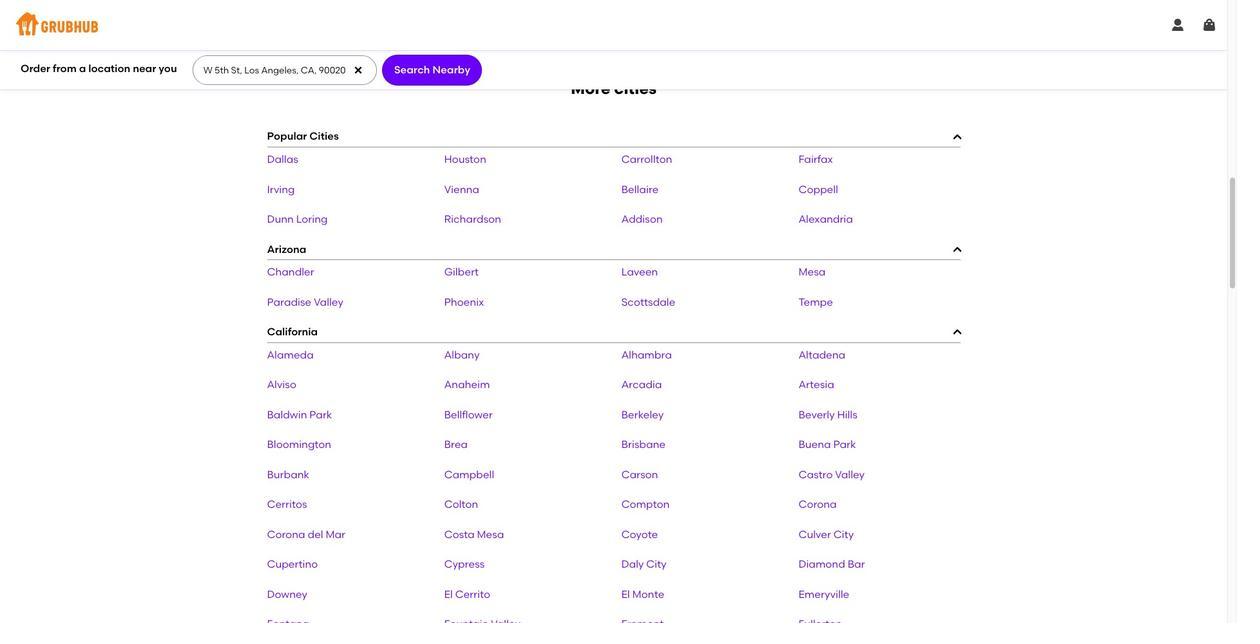 Task type: describe. For each thing, give the bounding box(es) containing it.
culver
[[799, 529, 831, 541]]

svg image
[[353, 65, 364, 75]]

city for culver city
[[834, 529, 854, 541]]

fairfax link
[[799, 153, 833, 166]]

vienna link
[[444, 183, 479, 196]]

cypress
[[444, 559, 485, 571]]

location
[[88, 62, 130, 75]]

dallas
[[267, 153, 298, 166]]

bloomington link
[[267, 439, 331, 451]]

castro valley
[[799, 469, 865, 481]]

chandler link
[[267, 266, 314, 279]]

coyote
[[622, 529, 658, 541]]

baldwin park link
[[267, 409, 332, 421]]

el for el cerrito
[[444, 589, 453, 601]]

scottsdale
[[622, 296, 676, 308]]

city for daly city
[[647, 559, 667, 571]]

bloomington
[[267, 439, 331, 451]]

culver city link
[[799, 529, 854, 541]]

arizona
[[267, 243, 306, 256]]

popular cities
[[267, 130, 339, 143]]

diamond
[[799, 559, 845, 571]]

dunn loring
[[267, 213, 328, 226]]

near
[[133, 62, 156, 75]]

order
[[21, 62, 50, 75]]

a
[[79, 62, 86, 75]]

Search Address search field
[[192, 56, 376, 84]]

richardson link
[[444, 213, 501, 226]]

laveen
[[622, 266, 658, 279]]

diamond bar link
[[799, 559, 865, 571]]

gilbert
[[444, 266, 479, 279]]

cypress link
[[444, 559, 485, 571]]

carson link
[[622, 469, 658, 481]]

valley for paradise valley
[[314, 296, 343, 308]]

culver city
[[799, 529, 854, 541]]

1 svg image from the left
[[1170, 17, 1186, 33]]

campbell
[[444, 469, 494, 481]]

el cerrito
[[444, 589, 490, 601]]

richardson
[[444, 213, 501, 226]]

buena
[[799, 439, 831, 451]]

campbell link
[[444, 469, 494, 481]]

bellaire link
[[622, 183, 659, 196]]

irving
[[267, 183, 295, 196]]

coppell
[[799, 183, 839, 196]]

daly city link
[[622, 559, 667, 571]]

from
[[53, 62, 77, 75]]

laveen link
[[622, 266, 658, 279]]

albany link
[[444, 349, 480, 361]]

bellaire
[[622, 183, 659, 196]]

paradise valley
[[267, 296, 343, 308]]

bellflower link
[[444, 409, 493, 421]]

costa mesa link
[[444, 529, 504, 541]]

compton link
[[622, 499, 670, 511]]

berkeley
[[622, 409, 664, 421]]

castro valley link
[[799, 469, 865, 481]]

cupertino
[[267, 559, 318, 571]]

corona link
[[799, 499, 837, 511]]

park for buena park
[[834, 439, 856, 451]]

cities
[[310, 130, 339, 143]]

2 svg image from the left
[[1202, 17, 1218, 33]]

mar
[[326, 529, 346, 541]]

coyote link
[[622, 529, 658, 541]]

valley for castro valley
[[835, 469, 865, 481]]

diamond bar
[[799, 559, 865, 571]]

alhambra link
[[622, 349, 672, 361]]

arcadia
[[622, 379, 662, 391]]

chandler
[[267, 266, 314, 279]]

california
[[267, 326, 318, 338]]

daly
[[622, 559, 644, 571]]

burbank link
[[267, 469, 309, 481]]



Task type: locate. For each thing, give the bounding box(es) containing it.
1 horizontal spatial valley
[[835, 469, 865, 481]]

alameda link
[[267, 349, 314, 361]]

1 vertical spatial park
[[834, 439, 856, 451]]

park for baldwin park
[[310, 409, 332, 421]]

corona
[[799, 499, 837, 511], [267, 529, 305, 541]]

altadena
[[799, 349, 846, 361]]

beverly
[[799, 409, 835, 421]]

corona for corona link
[[799, 499, 837, 511]]

el monte
[[622, 589, 665, 601]]

hills
[[838, 409, 858, 421]]

cerritos
[[267, 499, 307, 511]]

you
[[159, 62, 177, 75]]

search
[[394, 64, 430, 76]]

1 horizontal spatial svg image
[[1202, 17, 1218, 33]]

bellflower
[[444, 409, 493, 421]]

daly city
[[622, 559, 667, 571]]

2 el from the left
[[622, 589, 630, 601]]

alexandria link
[[799, 213, 853, 226]]

berkeley link
[[622, 409, 664, 421]]

order from a location near you
[[21, 62, 177, 75]]

search nearby
[[394, 64, 470, 76]]

cerrito
[[455, 589, 490, 601]]

del
[[308, 529, 323, 541]]

1 horizontal spatial mesa
[[799, 266, 826, 279]]

cities
[[614, 79, 657, 98]]

fairfax
[[799, 153, 833, 166]]

0 vertical spatial park
[[310, 409, 332, 421]]

alviso
[[267, 379, 296, 391]]

corona down castro
[[799, 499, 837, 511]]

mesa right costa
[[477, 529, 504, 541]]

buena park
[[799, 439, 856, 451]]

houston link
[[444, 153, 486, 166]]

brisbane link
[[622, 439, 666, 451]]

el
[[444, 589, 453, 601], [622, 589, 630, 601]]

city
[[834, 529, 854, 541], [647, 559, 667, 571]]

colton link
[[444, 499, 478, 511]]

valley right paradise
[[314, 296, 343, 308]]

0 horizontal spatial mesa
[[477, 529, 504, 541]]

1 horizontal spatial el
[[622, 589, 630, 601]]

houston
[[444, 153, 486, 166]]

downey link
[[267, 589, 307, 601]]

anaheim link
[[444, 379, 490, 391]]

burbank
[[267, 469, 309, 481]]

1 horizontal spatial park
[[834, 439, 856, 451]]

mesa
[[799, 266, 826, 279], [477, 529, 504, 541]]

compton
[[622, 499, 670, 511]]

addison
[[622, 213, 663, 226]]

brisbane
[[622, 439, 666, 451]]

el monte link
[[622, 589, 665, 601]]

paradise valley link
[[267, 296, 343, 308]]

el cerrito link
[[444, 589, 490, 601]]

1 horizontal spatial corona
[[799, 499, 837, 511]]

brea
[[444, 439, 468, 451]]

valley right castro
[[835, 469, 865, 481]]

dallas link
[[267, 153, 298, 166]]

0 horizontal spatial corona
[[267, 529, 305, 541]]

corona for corona del mar
[[267, 529, 305, 541]]

1 vertical spatial mesa
[[477, 529, 504, 541]]

irving link
[[267, 183, 295, 196]]

more
[[571, 79, 611, 98]]

0 vertical spatial corona
[[799, 499, 837, 511]]

emeryville
[[799, 589, 850, 601]]

nearby
[[433, 64, 470, 76]]

city right daly
[[647, 559, 667, 571]]

0 vertical spatial city
[[834, 529, 854, 541]]

carson
[[622, 469, 658, 481]]

park right baldwin
[[310, 409, 332, 421]]

buena park link
[[799, 439, 856, 451]]

corona left del
[[267, 529, 305, 541]]

0 horizontal spatial svg image
[[1170, 17, 1186, 33]]

corona del mar link
[[267, 529, 346, 541]]

tempe link
[[799, 296, 833, 308]]

baldwin park
[[267, 409, 332, 421]]

gilbert link
[[444, 266, 479, 279]]

coppell link
[[799, 183, 839, 196]]

dunn loring link
[[267, 213, 328, 226]]

park right buena
[[834, 439, 856, 451]]

cerritos link
[[267, 499, 307, 511]]

0 horizontal spatial valley
[[314, 296, 343, 308]]

beverly hills
[[799, 409, 858, 421]]

0 horizontal spatial city
[[647, 559, 667, 571]]

0 horizontal spatial park
[[310, 409, 332, 421]]

more cities
[[571, 79, 657, 98]]

corona del mar
[[267, 529, 346, 541]]

monte
[[633, 589, 665, 601]]

tempe
[[799, 296, 833, 308]]

colton
[[444, 499, 478, 511]]

costa mesa
[[444, 529, 504, 541]]

mesa up tempe
[[799, 266, 826, 279]]

search nearby button
[[382, 55, 482, 86]]

castro
[[799, 469, 833, 481]]

el left cerrito
[[444, 589, 453, 601]]

anaheim
[[444, 379, 490, 391]]

el for el monte
[[622, 589, 630, 601]]

downey
[[267, 589, 307, 601]]

city right 'culver'
[[834, 529, 854, 541]]

arcadia link
[[622, 379, 662, 391]]

el left monte
[[622, 589, 630, 601]]

1 vertical spatial corona
[[267, 529, 305, 541]]

1 vertical spatial valley
[[835, 469, 865, 481]]

artesia link
[[799, 379, 835, 391]]

0 vertical spatial valley
[[314, 296, 343, 308]]

0 vertical spatial mesa
[[799, 266, 826, 279]]

1 horizontal spatial city
[[834, 529, 854, 541]]

0 horizontal spatial el
[[444, 589, 453, 601]]

1 el from the left
[[444, 589, 453, 601]]

alexandria
[[799, 213, 853, 226]]

vienna
[[444, 183, 479, 196]]

carrollton
[[622, 153, 672, 166]]

svg image
[[1170, 17, 1186, 33], [1202, 17, 1218, 33]]

paradise
[[267, 296, 311, 308]]

popular
[[267, 130, 307, 143]]

carrollton link
[[622, 153, 672, 166]]

mesa link
[[799, 266, 826, 279]]

1 vertical spatial city
[[647, 559, 667, 571]]

main navigation navigation
[[0, 0, 1228, 50]]



Task type: vqa. For each thing, say whether or not it's contained in the screenshot.
THE START GROUP ORDER Button
no



